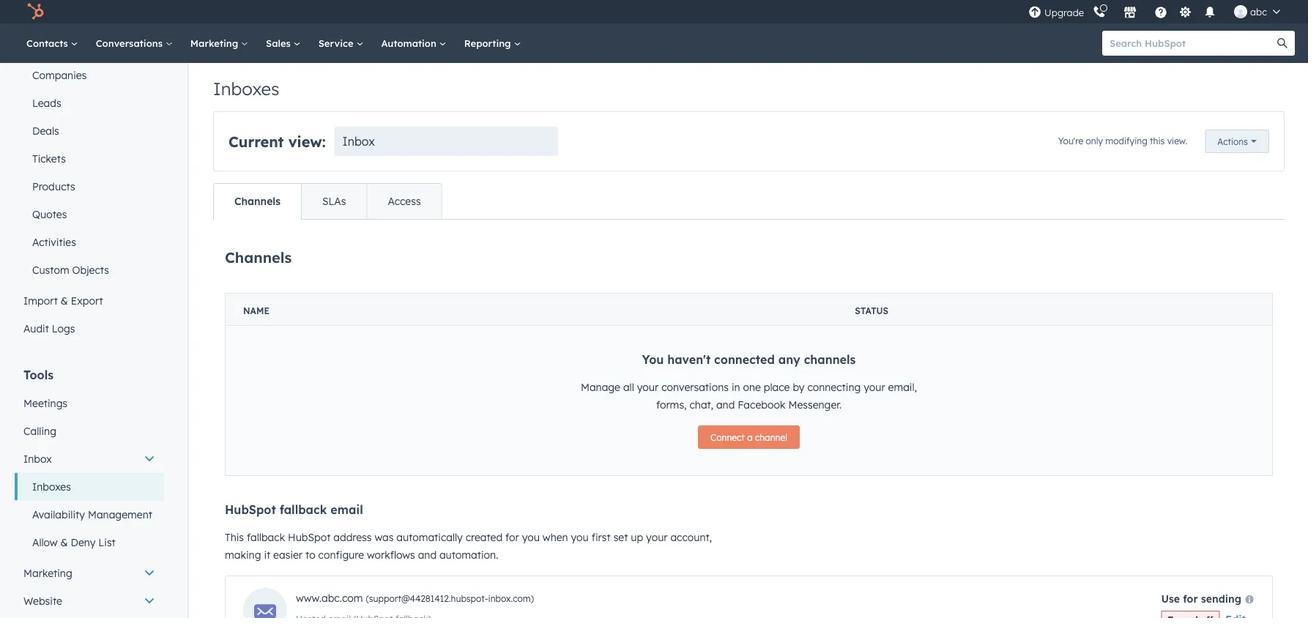 Task type: describe. For each thing, give the bounding box(es) containing it.
calling
[[23, 425, 56, 438]]

inbox button
[[15, 445, 164, 473]]

set
[[614, 531, 628, 544]]

view:
[[288, 132, 326, 151]]

deny
[[71, 536, 96, 549]]

audit logs
[[23, 322, 75, 335]]

all
[[623, 381, 634, 394]]

tickets
[[32, 152, 66, 165]]

(support@44281412.hubspot-
[[366, 593, 488, 604]]

notifications button
[[1198, 0, 1223, 23]]

meetings
[[23, 397, 67, 410]]

automation.
[[440, 549, 498, 562]]

chat,
[[690, 399, 714, 411]]

sending
[[1202, 592, 1242, 605]]

channels tab panel
[[213, 219, 1285, 618]]

menu containing abc
[[1027, 0, 1291, 23]]

this
[[225, 531, 244, 544]]

availability management
[[32, 508, 152, 521]]

channels
[[804, 352, 856, 367]]

easier
[[273, 549, 303, 562]]

service link
[[310, 23, 373, 63]]

calling icon button
[[1087, 2, 1112, 21]]

1 you from the left
[[522, 531, 540, 544]]

import & export
[[23, 295, 103, 307]]

manage all your conversations in one place by connecting your email, forms, chat, and facebook messenger.
[[581, 381, 917, 411]]

fallback for email
[[280, 503, 327, 517]]

activities link
[[15, 229, 164, 256]]

connected
[[714, 352, 775, 367]]

custom objects
[[32, 264, 109, 277]]

haven't
[[668, 352, 711, 367]]

inbox for inbox button
[[23, 453, 52, 466]]

Search HubSpot search field
[[1103, 31, 1282, 56]]

import
[[23, 295, 58, 307]]

automation link
[[373, 23, 456, 63]]

companies link
[[15, 62, 164, 89]]

one
[[743, 381, 761, 394]]

your left email, at right bottom
[[864, 381, 886, 394]]

fallback for hubspot
[[247, 531, 285, 544]]

conversations
[[662, 381, 729, 394]]

your inside this fallback hubspot address was automatically created for you when you first set up your account, making it easier to configure workflows and automation.
[[646, 531, 668, 544]]

actions button
[[1206, 130, 1270, 153]]

logs
[[52, 322, 75, 335]]

slas
[[322, 195, 346, 208]]

by
[[793, 381, 805, 394]]

channels for channels tab panel
[[225, 248, 292, 266]]

was
[[375, 531, 394, 544]]

hubspot image
[[26, 3, 44, 21]]

allow & deny list link
[[15, 529, 164, 557]]

leads link
[[15, 89, 164, 117]]

email
[[331, 503, 363, 517]]

use for sending
[[1162, 592, 1242, 605]]

& for import
[[61, 295, 68, 307]]

in
[[732, 381, 740, 394]]

marketplaces button
[[1115, 0, 1146, 23]]

marketplaces image
[[1124, 7, 1137, 20]]

deals link
[[15, 117, 164, 145]]

calling link
[[15, 418, 164, 445]]

contacts link
[[18, 23, 87, 63]]

this fallback hubspot address was automatically created for you when you first set up your account, making it easier to configure workflows and automation.
[[225, 531, 712, 562]]

search image
[[1278, 38, 1288, 48]]

export
[[71, 295, 103, 307]]

for inside this fallback hubspot address was automatically created for you when you first set up your account, making it easier to configure workflows and automation.
[[506, 531, 519, 544]]

allow
[[32, 536, 58, 549]]

audit logs link
[[15, 315, 164, 343]]

list
[[98, 536, 116, 549]]

www.abc.com
[[296, 592, 363, 605]]

hubspot fallback email
[[225, 503, 363, 517]]

2 you from the left
[[571, 531, 589, 544]]

help button
[[1149, 0, 1174, 23]]

making
[[225, 549, 261, 562]]

upgrade
[[1045, 7, 1084, 19]]

1 horizontal spatial marketing
[[190, 37, 241, 49]]

upgrade image
[[1029, 6, 1042, 19]]

current view:
[[229, 132, 326, 151]]

and inside manage all your conversations in one place by connecting your email, forms, chat, and facebook messenger.
[[717, 399, 735, 411]]

hubspot inside this fallback hubspot address was automatically created for you when you first set up your account, making it easier to configure workflows and automation.
[[288, 531, 331, 544]]

custom
[[32, 264, 69, 277]]

availability
[[32, 508, 85, 521]]

& for allow
[[60, 536, 68, 549]]

deals
[[32, 125, 59, 137]]

connecting
[[808, 381, 861, 394]]

meetings link
[[15, 390, 164, 418]]

modifying
[[1106, 135, 1148, 146]]

website
[[23, 595, 62, 608]]

tools element
[[15, 367, 164, 618]]



Task type: vqa. For each thing, say whether or not it's contained in the screenshot.
the bottommost The Fallback
yes



Task type: locate. For each thing, give the bounding box(es) containing it.
objects
[[72, 264, 109, 277]]

first
[[592, 531, 611, 544]]

0 horizontal spatial inboxes
[[32, 481, 71, 493]]

workflows
[[367, 549, 415, 562]]

1 horizontal spatial inboxes
[[213, 78, 280, 100]]

0 horizontal spatial you
[[522, 531, 540, 544]]

tab list
[[213, 183, 442, 220]]

place
[[764, 381, 790, 394]]

you
[[522, 531, 540, 544], [571, 531, 589, 544]]

use
[[1162, 592, 1180, 605]]

1 horizontal spatial you
[[571, 531, 589, 544]]

0 horizontal spatial and
[[418, 549, 437, 562]]

automation
[[381, 37, 439, 49]]

your right "all" on the bottom
[[637, 381, 659, 394]]

menu
[[1027, 0, 1291, 23]]

channel
[[755, 432, 788, 443]]

forms,
[[656, 399, 687, 411]]

0 vertical spatial fallback
[[280, 503, 327, 517]]

inbox
[[343, 134, 375, 149], [23, 453, 52, 466]]

inbox for inbox popup button
[[343, 134, 375, 149]]

1 vertical spatial hubspot
[[288, 531, 331, 544]]

hubspot up to
[[288, 531, 331, 544]]

inboxes
[[213, 78, 280, 100], [32, 481, 71, 493]]

0 vertical spatial for
[[506, 531, 519, 544]]

fallback left email
[[280, 503, 327, 517]]

sales
[[266, 37, 294, 49]]

inboxes up availability
[[32, 481, 71, 493]]

activities
[[32, 236, 76, 249]]

0 vertical spatial inbox
[[343, 134, 375, 149]]

1 vertical spatial inbox
[[23, 453, 52, 466]]

hubspot up the this
[[225, 503, 276, 517]]

import & export link
[[15, 287, 164, 315]]

companies
[[32, 69, 87, 82]]

address
[[334, 531, 372, 544]]

marketing inside button
[[23, 567, 72, 580]]

and
[[717, 399, 735, 411], [418, 549, 437, 562]]

connect a channel
[[711, 432, 788, 443]]

created
[[466, 531, 503, 544]]

1 vertical spatial for
[[1184, 592, 1198, 605]]

website button
[[15, 588, 164, 615]]

inbox inside button
[[23, 453, 52, 466]]

reporting link
[[456, 23, 530, 63]]

0 horizontal spatial inbox
[[23, 453, 52, 466]]

0 horizontal spatial marketing
[[23, 567, 72, 580]]

for right use
[[1184, 592, 1198, 605]]

inbox button
[[335, 127, 558, 156]]

2 & from the top
[[60, 536, 68, 549]]

it
[[264, 549, 271, 562]]

marketing up website
[[23, 567, 72, 580]]

fallback inside this fallback hubspot address was automatically created for you when you first set up your account, making it easier to configure workflows and automation.
[[247, 531, 285, 544]]

1 vertical spatial and
[[418, 549, 437, 562]]

www.abc.com (support@44281412.hubspot-inbox.com)
[[296, 592, 534, 605]]

& left export
[[61, 295, 68, 307]]

tab list containing channels
[[213, 183, 442, 220]]

calling icon image
[[1093, 6, 1106, 19]]

marketing button
[[15, 560, 164, 588]]

inboxes link
[[15, 473, 164, 501]]

0 horizontal spatial for
[[506, 531, 519, 544]]

& left deny
[[60, 536, 68, 549]]

0 vertical spatial channels
[[234, 195, 281, 208]]

channels
[[234, 195, 281, 208], [225, 248, 292, 266]]

0 vertical spatial inboxes
[[213, 78, 280, 100]]

any
[[779, 352, 801, 367]]

inbox.com)
[[488, 593, 534, 604]]

inbox down calling
[[23, 453, 52, 466]]

0 vertical spatial marketing
[[190, 37, 241, 49]]

configure
[[318, 549, 364, 562]]

only
[[1086, 135, 1103, 146]]

status
[[855, 306, 889, 317]]

hubspot link
[[18, 3, 55, 21]]

you haven't connected any channels
[[642, 352, 856, 367]]

1 horizontal spatial and
[[717, 399, 735, 411]]

access
[[388, 195, 421, 208]]

abc
[[1251, 5, 1268, 18]]

account,
[[671, 531, 712, 544]]

current
[[229, 132, 284, 151]]

1 horizontal spatial inbox
[[343, 134, 375, 149]]

this
[[1150, 135, 1165, 146]]

you
[[642, 352, 664, 367]]

fallback
[[280, 503, 327, 517], [247, 531, 285, 544]]

a
[[747, 432, 753, 443]]

sales link
[[257, 23, 310, 63]]

tools
[[23, 368, 54, 382]]

& inside tools element
[[60, 536, 68, 549]]

channels for channels link
[[234, 195, 281, 208]]

channels inside tab panel
[[225, 248, 292, 266]]

and inside this fallback hubspot address was automatically created for you when you first set up your account, making it easier to configure workflows and automation.
[[418, 549, 437, 562]]

channels inside tab list
[[234, 195, 281, 208]]

view.
[[1168, 135, 1188, 146]]

and down 'in'
[[717, 399, 735, 411]]

connect
[[711, 432, 745, 443]]

you left first at left bottom
[[571, 531, 589, 544]]

0 vertical spatial and
[[717, 399, 735, 411]]

name
[[243, 306, 270, 317]]

1 vertical spatial inboxes
[[32, 481, 71, 493]]

0 horizontal spatial hubspot
[[225, 503, 276, 517]]

and down automatically
[[418, 549, 437, 562]]

channels up name
[[225, 248, 292, 266]]

fallback up it
[[247, 531, 285, 544]]

for right created
[[506, 531, 519, 544]]

quotes
[[32, 208, 67, 221]]

inbox right view:
[[343, 134, 375, 149]]

your
[[637, 381, 659, 394], [864, 381, 886, 394], [646, 531, 668, 544]]

help image
[[1155, 7, 1168, 20]]

1 horizontal spatial for
[[1184, 592, 1198, 605]]

1 & from the top
[[61, 295, 68, 307]]

messenger.
[[789, 399, 842, 411]]

abc button
[[1226, 0, 1290, 23]]

tickets link
[[15, 145, 164, 173]]

you're only modifying this view.
[[1059, 135, 1188, 146]]

custom objects link
[[15, 256, 164, 284]]

0 vertical spatial hubspot
[[225, 503, 276, 517]]

gary orlando image
[[1235, 5, 1248, 18]]

inboxes inside tools element
[[32, 481, 71, 493]]

settings link
[[1177, 4, 1195, 19]]

1 vertical spatial &
[[60, 536, 68, 549]]

automatically
[[397, 531, 463, 544]]

search button
[[1270, 31, 1295, 56]]

access link
[[367, 184, 442, 219]]

&
[[61, 295, 68, 307], [60, 536, 68, 549]]

1 horizontal spatial hubspot
[[288, 531, 331, 544]]

you're
[[1059, 135, 1084, 146]]

1 vertical spatial marketing
[[23, 567, 72, 580]]

products link
[[15, 173, 164, 201]]

you left when
[[522, 531, 540, 544]]

1 vertical spatial channels
[[225, 248, 292, 266]]

settings image
[[1179, 6, 1192, 19]]

audit
[[23, 322, 49, 335]]

manage
[[581, 381, 621, 394]]

1 vertical spatial fallback
[[247, 531, 285, 544]]

email,
[[888, 381, 917, 394]]

to
[[306, 549, 316, 562]]

products
[[32, 180, 75, 193]]

quotes link
[[15, 201, 164, 229]]

conversations link
[[87, 23, 182, 63]]

leads
[[32, 97, 61, 110]]

0 vertical spatial &
[[61, 295, 68, 307]]

your right up on the bottom left of the page
[[646, 531, 668, 544]]

slas link
[[301, 184, 367, 219]]

inboxes down marketing link
[[213, 78, 280, 100]]

marketing left sales
[[190, 37, 241, 49]]

channels down current
[[234, 195, 281, 208]]

notifications image
[[1204, 7, 1217, 20]]

inbox inside popup button
[[343, 134, 375, 149]]



